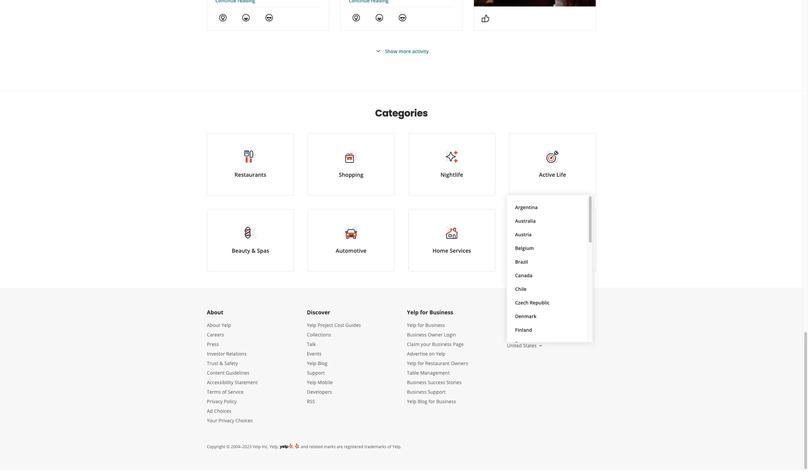 Task type: vqa. For each thing, say whether or not it's contained in the screenshot.
of within About Yelp Careers Press Investor Relations Trust & Safety Content Guidelines Accessibility Statement Terms of Service Privacy Policy Ad Choices Your Privacy Choices
yes



Task type: locate. For each thing, give the bounding box(es) containing it.
choices down privacy policy link
[[214, 408, 232, 414]]

of
[[222, 389, 227, 395], [388, 444, 392, 450]]

16 chevron down v2 image
[[539, 343, 544, 348]]

and
[[301, 444, 309, 450]]

business up yelp blog for business link
[[407, 389, 427, 395]]

rss link
[[307, 398, 315, 405]]

business success stories link
[[407, 379, 462, 386]]

privacy down terms
[[207, 398, 223, 405]]

1 vertical spatial support
[[428, 389, 446, 395]]

& right trust
[[220, 360, 223, 367]]

advertise
[[407, 350, 428, 357]]

1 horizontal spatial of
[[388, 444, 392, 450]]

developers
[[307, 389, 332, 395]]

page
[[453, 341, 464, 347]]

24 useful v2 image
[[219, 14, 227, 22], [353, 14, 361, 22]]

yelp up collections link
[[307, 322, 317, 328]]

owner
[[428, 331, 443, 338]]

privacy
[[207, 398, 223, 405], [219, 417, 235, 424]]

accessibility statement link
[[207, 379, 258, 386]]

united
[[508, 342, 522, 349]]

24 useful v2 image left 24 funny v2 icon
[[353, 14, 361, 22]]

ad
[[207, 408, 213, 414]]

beauty & spas link
[[207, 209, 294, 271]]

blog down the business support 'link'
[[418, 398, 428, 405]]

0 vertical spatial blog
[[318, 360, 328, 367]]

registered
[[344, 444, 364, 450]]

1 horizontal spatial support
[[428, 389, 446, 395]]

of up privacy policy link
[[222, 389, 227, 395]]

yelp blog for business link
[[407, 398, 456, 405]]

24 useful v2 image left 24 funny v2 image
[[219, 14, 227, 22]]

yelp,
[[270, 444, 279, 450]]

0 horizontal spatial support
[[307, 370, 325, 376]]

2 24 useful v2 image from the left
[[353, 14, 361, 22]]

0 vertical spatial support
[[307, 370, 325, 376]]

blog
[[318, 360, 328, 367], [418, 398, 428, 405]]

0 horizontal spatial &
[[220, 360, 223, 367]]

0 horizontal spatial of
[[222, 389, 227, 395]]

show more activity
[[385, 48, 429, 54]]

business
[[430, 309, 454, 316], [426, 322, 445, 328], [407, 331, 427, 338], [433, 341, 452, 347], [407, 379, 427, 386], [407, 389, 427, 395], [437, 398, 456, 405]]

ad choices link
[[207, 408, 232, 414]]

for up 'business owner login' link
[[418, 322, 425, 328]]

australia
[[516, 218, 536, 224]]

24 useful v2 image for 24 funny v2 image
[[219, 14, 227, 22]]

investor relations link
[[207, 350, 247, 357]]

0 vertical spatial about
[[207, 309, 224, 316]]

talk link
[[307, 341, 316, 347]]

blog inside yelp project cost guides collections talk events yelp blog support yelp mobile developers rss
[[318, 360, 328, 367]]

category navigation section navigation
[[200, 91, 604, 288]]

support inside yelp for business business owner login claim your business page advertise on yelp yelp for restaurant owners table management business success stories business support yelp blog for business
[[428, 389, 446, 395]]

copyright © 2004–2023 yelp inc. yelp,
[[207, 444, 279, 450]]

support inside yelp project cost guides collections talk events yelp blog support yelp mobile developers rss
[[307, 370, 325, 376]]

yelp right on
[[436, 350, 446, 357]]

about up 'about yelp' 'link'
[[207, 309, 224, 316]]

yelp mobile link
[[307, 379, 333, 386]]

home services
[[433, 247, 472, 254]]

2 about from the top
[[207, 322, 221, 328]]

austria button
[[513, 228, 583, 241]]

automotive
[[336, 247, 367, 254]]

business down the owner
[[433, 341, 452, 347]]

of left yelp.
[[388, 444, 392, 450]]

home
[[433, 247, 449, 254]]

explore recent activity section section
[[202, 0, 602, 91]]

advertise on yelp link
[[407, 350, 446, 357]]

czech republic
[[516, 299, 550, 306]]

brazil
[[516, 259, 529, 265]]

yelp blog link
[[307, 360, 328, 367]]

0 vertical spatial of
[[222, 389, 227, 395]]

restaurant
[[426, 360, 450, 367]]

canada button
[[513, 269, 583, 282]]

denmark button
[[513, 310, 583, 323]]

0 horizontal spatial 24 useful v2 image
[[219, 14, 227, 22]]

0 horizontal spatial blog
[[318, 360, 328, 367]]

support down 'yelp blog' link on the bottom
[[307, 370, 325, 376]]

collections
[[307, 331, 331, 338]]

1 vertical spatial about
[[207, 322, 221, 328]]

1 about from the top
[[207, 309, 224, 316]]

& left spas
[[252, 247, 256, 254]]

yelp down events link at the bottom
[[307, 360, 317, 367]]

argentina button
[[513, 201, 583, 214]]

1 horizontal spatial blog
[[418, 398, 428, 405]]

1 vertical spatial blog
[[418, 398, 428, 405]]

0 horizontal spatial choices
[[214, 408, 232, 414]]

choices
[[214, 408, 232, 414], [236, 417, 253, 424]]

active
[[540, 171, 556, 178]]

for
[[421, 309, 428, 316], [418, 322, 425, 328], [418, 360, 425, 367], [429, 398, 436, 405]]

yelp burst image
[[295, 443, 300, 449]]

spas
[[257, 247, 269, 254]]

1 24 useful v2 image from the left
[[219, 14, 227, 22]]

your privacy choices link
[[207, 417, 253, 424]]

privacy down ad choices link
[[219, 417, 235, 424]]

accessibility
[[207, 379, 234, 386]]

support down success
[[428, 389, 446, 395]]

& inside category navigation section navigation
[[252, 247, 256, 254]]

1 vertical spatial choices
[[236, 417, 253, 424]]

yelp project cost guides collections talk events yelp blog support yelp mobile developers rss
[[307, 322, 361, 405]]

automotive link
[[308, 209, 395, 271]]

countries
[[508, 332, 534, 339]]

blog up support link
[[318, 360, 328, 367]]

terms of service link
[[207, 389, 244, 395]]

choices down policy
[[236, 417, 253, 424]]

yelp up table
[[407, 360, 417, 367]]

policy
[[224, 398, 237, 405]]

developers link
[[307, 389, 332, 395]]

copyright
[[207, 444, 226, 450]]

about for about
[[207, 309, 224, 316]]

belgium
[[516, 245, 534, 251]]

1 horizontal spatial 24 useful v2 image
[[353, 14, 361, 22]]

yelp left inc. at the bottom left of page
[[253, 444, 261, 450]]

australia button
[[513, 214, 583, 228]]

for up the yelp for business link
[[421, 309, 428, 316]]

yelp logo image
[[280, 443, 293, 450]]

©
[[227, 444, 230, 450]]

1 vertical spatial &
[[220, 360, 223, 367]]

table
[[407, 370, 419, 376]]

czech republic button
[[513, 296, 583, 310]]

about up careers
[[207, 322, 221, 328]]

1 horizontal spatial &
[[252, 247, 256, 254]]

yelp for business
[[407, 309, 454, 316]]

success
[[428, 379, 446, 386]]

business up claim
[[407, 331, 427, 338]]

yelp up careers
[[222, 322, 231, 328]]

statement
[[235, 379, 258, 386]]

about inside about yelp careers press investor relations trust & safety content guidelines accessibility statement terms of service privacy policy ad choices your privacy choices
[[207, 322, 221, 328]]

your
[[207, 417, 218, 424]]

yelp down support link
[[307, 379, 317, 386]]

categories
[[376, 107, 428, 120]]

chile button
[[513, 282, 583, 296]]

0 vertical spatial &
[[252, 247, 256, 254]]

yelp
[[407, 309, 419, 316], [222, 322, 231, 328], [307, 322, 317, 328], [407, 322, 417, 328], [436, 350, 446, 357], [307, 360, 317, 367], [407, 360, 417, 367], [307, 379, 317, 386], [407, 398, 417, 405], [253, 444, 261, 450]]

service
[[228, 389, 244, 395]]

yelp up the yelp for business link
[[407, 309, 419, 316]]



Task type: describe. For each thing, give the bounding box(es) containing it.
guides
[[346, 322, 361, 328]]

like feed item image
[[482, 14, 490, 22]]

guidelines
[[226, 370, 250, 376]]

yelp for business business owner login claim your business page advertise on yelp yelp for restaurant owners table management business success stories business support yelp blog for business
[[407, 322, 469, 405]]

yelp up claim
[[407, 322, 417, 328]]

24 useful v2 image for 24 funny v2 icon
[[353, 14, 361, 22]]

activity
[[413, 48, 429, 54]]

finland
[[516, 327, 533, 333]]

for down the business support 'link'
[[429, 398, 436, 405]]

states
[[524, 342, 537, 349]]

france button
[[513, 337, 583, 350]]

stories
[[447, 379, 462, 386]]

blog inside yelp for business business owner login claim your business page advertise on yelp yelp for restaurant owners table management business success stories business support yelp blog for business
[[418, 398, 428, 405]]

business support link
[[407, 389, 446, 395]]

0 vertical spatial choices
[[214, 408, 232, 414]]

belgium button
[[513, 241, 583, 255]]

owners
[[451, 360, 469, 367]]

active life link
[[510, 133, 597, 196]]

active life
[[540, 171, 567, 178]]

1 vertical spatial privacy
[[219, 417, 235, 424]]

business down stories
[[437, 398, 456, 405]]

,
[[293, 444, 295, 450]]

more
[[399, 48, 411, 54]]

united states
[[508, 342, 537, 349]]

cost
[[335, 322, 345, 328]]

claim your business page link
[[407, 341, 464, 347]]

claim
[[407, 341, 420, 347]]

about for about yelp careers press investor relations trust & safety content guidelines accessibility statement terms of service privacy policy ad choices your privacy choices
[[207, 322, 221, 328]]

marks
[[324, 444, 336, 450]]

home services link
[[409, 209, 496, 271]]

mobile
[[318, 379, 333, 386]]

restaurants
[[235, 171, 267, 178]]

24 cool v2 image
[[399, 14, 407, 22]]

yelp for business link
[[407, 322, 445, 328]]

trust
[[207, 360, 219, 367]]

management
[[421, 370, 450, 376]]

trademarks
[[365, 444, 387, 450]]

for down advertise
[[418, 360, 425, 367]]

events link
[[307, 350, 322, 357]]

languages
[[508, 309, 536, 316]]

content
[[207, 370, 225, 376]]

business up the owner
[[426, 322, 445, 328]]

on
[[429, 350, 435, 357]]

login
[[444, 331, 457, 338]]

austria
[[516, 231, 532, 238]]

business up the yelp for business link
[[430, 309, 454, 316]]

finland button
[[513, 323, 583, 337]]

canada
[[516, 272, 533, 279]]

1 horizontal spatial choices
[[236, 417, 253, 424]]

shopping link
[[308, 133, 395, 196]]

0 vertical spatial privacy
[[207, 398, 223, 405]]

project
[[318, 322, 333, 328]]

trust & safety link
[[207, 360, 238, 367]]

safety
[[225, 360, 238, 367]]

rss
[[307, 398, 315, 405]]

& inside about yelp careers press investor relations trust & safety content guidelines accessibility statement terms of service privacy policy ad choices your privacy choices
[[220, 360, 223, 367]]

life
[[557, 171, 567, 178]]

your
[[421, 341, 431, 347]]

beauty
[[232, 247, 250, 254]]

and related marks are registered trademarks of yelp.
[[300, 444, 402, 450]]

nightlife
[[441, 171, 464, 178]]

yelp inside about yelp careers press investor relations trust & safety content guidelines accessibility statement terms of service privacy policy ad choices your privacy choices
[[222, 322, 231, 328]]

yelp for restaurant owners link
[[407, 360, 469, 367]]

24 funny v2 image
[[242, 14, 250, 22]]

business down table
[[407, 379, 427, 386]]

are
[[337, 444, 343, 450]]

of inside about yelp careers press investor relations trust & safety content guidelines accessibility statement terms of service privacy policy ad choices your privacy choices
[[222, 389, 227, 395]]

24 chevron down v2 image
[[375, 47, 383, 55]]

investor
[[207, 350, 225, 357]]

table management link
[[407, 370, 450, 376]]

press link
[[207, 341, 219, 347]]

czech
[[516, 299, 529, 306]]

argentina
[[516, 204, 538, 211]]

related
[[310, 444, 323, 450]]

nightlife link
[[409, 133, 496, 196]]

relations
[[226, 350, 247, 357]]

france
[[516, 340, 531, 347]]

restaurants link
[[207, 133, 294, 196]]

support link
[[307, 370, 325, 376]]

inc.
[[262, 444, 269, 450]]

press
[[207, 341, 219, 347]]

yelp down the business support 'link'
[[407, 398, 417, 405]]

yelp.
[[393, 444, 402, 450]]

brazil button
[[513, 255, 583, 269]]

24 cool v2 image
[[265, 14, 274, 22]]

show
[[385, 48, 398, 54]]

24 funny v2 image
[[376, 14, 384, 22]]

about yelp careers press investor relations trust & safety content guidelines accessibility statement terms of service privacy policy ad choices your privacy choices
[[207, 322, 258, 424]]

careers link
[[207, 331, 224, 338]]

content guidelines link
[[207, 370, 250, 376]]

1 vertical spatial of
[[388, 444, 392, 450]]

events
[[307, 350, 322, 357]]



